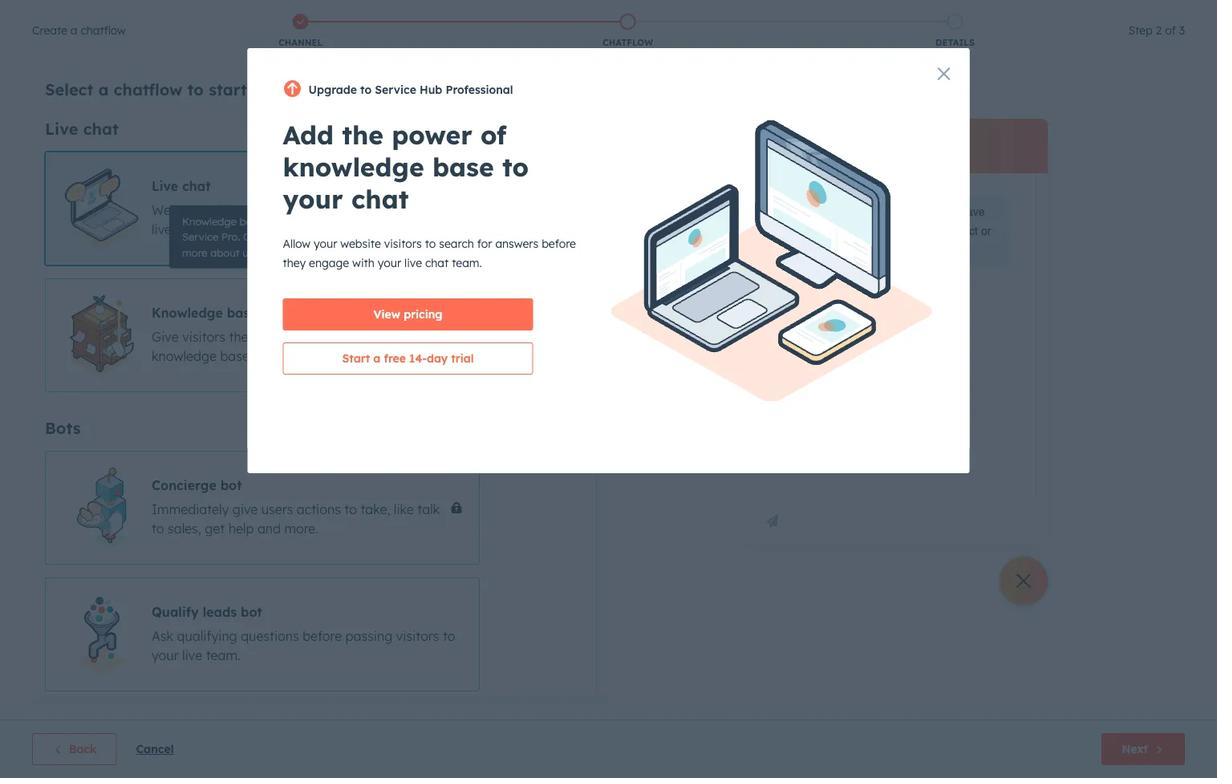Task type: describe. For each thing, give the bounding box(es) containing it.
details list item
[[792, 10, 1119, 52]]

calling icon button
[[924, 2, 952, 23]]

actions
[[297, 502, 341, 518]]

chat down select
[[83, 119, 119, 139]]

channel
[[279, 37, 323, 48]]

ask
[[152, 629, 173, 645]]

back button
[[32, 734, 117, 766]]

2 vertical spatial base
[[220, 348, 250, 364]]

upgrading.
[[243, 246, 296, 259]]

get
[[205, 521, 225, 537]]

next button
[[1102, 734, 1186, 766]]

chatflow for select
[[114, 79, 183, 99]]

click
[[243, 230, 266, 244]]

team. inside live chat welcome visitors and send them directly to your live team.
[[175, 222, 210, 238]]

your down the search
[[329, 348, 356, 364]]

leads
[[203, 605, 237, 621]]

your inside qualify leads bot ask qualifying questions before passing visitors to your live team.
[[152, 648, 179, 664]]

learn
[[307, 230, 331, 244]]

the inside "knowledge base + live chat give visitors the choice to search your knowledge base or chat with your live team."
[[229, 329, 249, 345]]

to inside live chat welcome visitors and send them directly to your live team.
[[399, 202, 412, 218]]

knowledge for service
[[182, 215, 237, 228]]

questions inside hi there! let me know if you have any questions about the product or pricing.
[[840, 225, 888, 238]]

you
[[940, 206, 958, 218]]

3 menu item from the left
[[1075, 0, 1199, 26]]

more
[[182, 246, 208, 259]]

visitors inside qualify leads bot ask qualifying questions before passing visitors to your live team.
[[396, 629, 440, 645]]

available
[[277, 215, 321, 228]]

none checkbox containing live chat
[[45, 152, 480, 266]]

to inside knowledge base is available in service pro. click here to learn more about upgrading.
[[294, 230, 304, 244]]

service
[[182, 230, 219, 244]]

bot inside qualify leads bot ask qualifying questions before passing visitors to your live team.
[[241, 605, 262, 621]]

a for select
[[98, 79, 109, 99]]

welcome
[[152, 202, 207, 218]]

base for the
[[227, 305, 257, 321]]

live for live chat welcome visitors and send them directly to your live team.
[[152, 178, 178, 194]]

2
[[1156, 23, 1163, 37]]

chatflow for create
[[81, 23, 126, 37]]

live chat welcome visitors and send them directly to your live team.
[[152, 178, 442, 238]]

your right the search
[[355, 329, 382, 345]]

+
[[261, 305, 269, 321]]

cancel
[[136, 743, 174, 757]]

any
[[819, 225, 837, 238]]

passing
[[346, 629, 393, 645]]

agent says: hi there! let me know if you have any questions about the product or pricing. element
[[819, 202, 996, 260]]

to inside qualify leads bot ask qualifying questions before passing visitors to your live team.
[[443, 629, 456, 645]]

questions inside qualify leads bot ask qualifying questions before passing visitors to your live team.
[[241, 629, 299, 645]]

bots
[[45, 418, 81, 438]]

Search HubSpot search field
[[992, 34, 1189, 61]]

or inside hi there! let me know if you have any questions about the product or pricing.
[[982, 225, 992, 238]]

directly
[[351, 202, 396, 218]]

about inside hi there! let me know if you have any questions about the product or pricing.
[[891, 225, 919, 238]]

list containing channel
[[137, 10, 1119, 52]]

step 2 of 3
[[1129, 23, 1186, 37]]

knowledge
[[152, 348, 217, 364]]

team. inside qualify leads bot ask qualifying questions before passing visitors to your live team.
[[206, 648, 241, 664]]

let
[[864, 206, 880, 218]]

chatflow list item
[[465, 10, 792, 52]]

help
[[229, 521, 254, 537]]

in
[[324, 215, 333, 228]]

visitors inside live chat welcome visitors and send them directly to your live team.
[[211, 202, 254, 218]]

hi
[[819, 206, 829, 218]]

2 menu item from the left
[[953, 0, 990, 26]]

or inside "knowledge base + live chat give visitors the choice to search your knowledge base or chat with your live team."
[[253, 348, 266, 364]]

upgrade image
[[846, 7, 860, 22]]

users
[[262, 502, 293, 518]]

team. inside "knowledge base + live chat give visitors the choice to search your knowledge base or chat with your live team."
[[383, 348, 418, 364]]

product
[[941, 225, 979, 238]]

live inside live chat welcome visitors and send them directly to your live team.
[[152, 222, 172, 238]]

your inside live chat welcome visitors and send them directly to your live team.
[[415, 202, 442, 218]]

take,
[[361, 502, 390, 518]]



Task type: locate. For each thing, give the bounding box(es) containing it.
with:
[[252, 79, 290, 99]]

qualify
[[152, 605, 199, 621]]

me
[[883, 206, 899, 218]]

and
[[257, 202, 281, 218], [258, 521, 281, 537]]

live
[[45, 119, 78, 139], [152, 178, 178, 194]]

to left sales,
[[152, 521, 164, 537]]

chatflow
[[81, 23, 126, 37], [114, 79, 183, 99]]

0 vertical spatial live
[[45, 119, 78, 139]]

1 horizontal spatial about
[[891, 225, 919, 238]]

live down qualifying
[[182, 648, 202, 664]]

0 horizontal spatial live
[[45, 119, 78, 139]]

like
[[394, 502, 414, 518]]

and up here
[[257, 202, 281, 218]]

knowledge base is available in service pro. click here to learn more about upgrading.
[[182, 215, 333, 259]]

cancel button
[[136, 740, 174, 759]]

2 vertical spatial visitors
[[396, 629, 440, 645]]

terry
[[798, 138, 831, 154]]

visitors up pro.
[[211, 202, 254, 218]]

1 horizontal spatial or
[[982, 225, 992, 238]]

knowledge base + live chat give visitors the choice to search your knowledge base or chat with your live team.
[[152, 305, 418, 364]]

concierge
[[152, 478, 217, 494]]

if
[[931, 206, 937, 218]]

your right the directly on the top left of page
[[415, 202, 442, 218]]

about down know
[[891, 225, 919, 238]]

team.
[[175, 222, 210, 238], [383, 348, 418, 364], [206, 648, 241, 664]]

bot
[[221, 478, 242, 494], [241, 605, 262, 621]]

upgrade menu
[[834, 0, 1199, 26]]

with
[[300, 348, 325, 364]]

live right + at the top left of the page
[[273, 305, 296, 321]]

or down have
[[982, 225, 992, 238]]

base right knowledge
[[220, 348, 250, 364]]

about down pro.
[[211, 246, 240, 259]]

visitors inside "knowledge base + live chat give visitors the choice to search your knowledge base or chat with your live team."
[[182, 329, 226, 345]]

1 vertical spatial knowledge
[[152, 305, 223, 321]]

to inside "knowledge base + live chat give visitors the choice to search your knowledge base or chat with your live team."
[[295, 329, 307, 345]]

to up "with"
[[295, 329, 307, 345]]

0 vertical spatial the
[[922, 225, 938, 238]]

to right the directly on the top left of page
[[399, 202, 412, 218]]

create a chatflow
[[32, 23, 126, 37]]

3
[[1180, 23, 1186, 37]]

0 horizontal spatial about
[[211, 246, 240, 259]]

0 horizontal spatial a
[[71, 23, 77, 37]]

details
[[936, 37, 975, 48]]

chat up the search
[[300, 305, 328, 321]]

knowledge up the give
[[152, 305, 223, 321]]

1 menu item from the left
[[920, 0, 923, 26]]

0 vertical spatial knowledge
[[182, 215, 237, 228]]

0 vertical spatial visitors
[[211, 202, 254, 218]]

more.
[[285, 521, 319, 537]]

live for live chat
[[45, 119, 78, 139]]

1 horizontal spatial menu item
[[953, 0, 990, 26]]

is
[[266, 215, 274, 228]]

select a chatflow to start with:
[[45, 79, 290, 99]]

of
[[1166, 23, 1177, 37]]

base
[[240, 215, 263, 228], [227, 305, 257, 321], [220, 348, 250, 364]]

give
[[233, 502, 258, 518]]

live down select
[[45, 119, 78, 139]]

1 vertical spatial the
[[229, 329, 249, 345]]

to left start
[[187, 79, 204, 99]]

next
[[1122, 743, 1149, 757]]

base left + at the top left of the page
[[227, 305, 257, 321]]

before
[[303, 629, 342, 645]]

1 horizontal spatial a
[[98, 79, 109, 99]]

0 vertical spatial base
[[240, 215, 263, 228]]

and down users
[[258, 521, 281, 537]]

base up click
[[240, 215, 263, 228]]

know
[[902, 206, 928, 218]]

0 vertical spatial and
[[257, 202, 281, 218]]

1 vertical spatial visitors
[[182, 329, 226, 345]]

0 vertical spatial chatflow
[[81, 23, 126, 37]]

visitors up knowledge
[[182, 329, 226, 345]]

to down available in the left top of the page
[[294, 230, 304, 244]]

pro.
[[221, 230, 240, 244]]

here
[[269, 230, 291, 244]]

chat up 'welcome'
[[182, 178, 211, 194]]

bot up the give
[[221, 478, 242, 494]]

sales,
[[168, 521, 201, 537]]

questions left before
[[241, 629, 299, 645]]

or down choice
[[253, 348, 266, 364]]

chat inside live chat welcome visitors and send them directly to your live team.
[[182, 178, 211, 194]]

have
[[961, 206, 985, 218]]

there!
[[832, 206, 861, 218]]

1 vertical spatial and
[[258, 521, 281, 537]]

0 vertical spatial questions
[[840, 225, 888, 238]]

0 horizontal spatial menu item
[[920, 0, 923, 26]]

2 vertical spatial team.
[[206, 648, 241, 664]]

live
[[152, 222, 172, 238], [273, 305, 296, 321], [359, 348, 380, 364], [182, 648, 202, 664]]

0 vertical spatial bot
[[221, 478, 242, 494]]

chat down choice
[[269, 348, 296, 364]]

step
[[1129, 23, 1153, 37]]

the down if
[[922, 225, 938, 238]]

live inside qualify leads bot ask qualifying questions before passing visitors to your live team.
[[182, 648, 202, 664]]

1 vertical spatial team.
[[383, 348, 418, 364]]

knowledge
[[182, 215, 237, 228], [152, 305, 223, 321]]

immediately
[[152, 502, 229, 518]]

1 horizontal spatial live
[[152, 178, 178, 194]]

channel completed list item
[[137, 10, 465, 52]]

live right "with"
[[359, 348, 380, 364]]

live chat
[[45, 119, 119, 139]]

live inside live chat welcome visitors and send them directly to your live team.
[[152, 178, 178, 194]]

a for create
[[71, 23, 77, 37]]

1 vertical spatial about
[[211, 246, 240, 259]]

your down ask
[[152, 648, 179, 664]]

0 vertical spatial or
[[982, 225, 992, 238]]

select
[[45, 79, 93, 99]]

bot inside concierge bot immediately give users actions to take, like talk to sales, get help and more.
[[221, 478, 242, 494]]

start
[[209, 79, 247, 99]]

qualify leads bot ask qualifying questions before passing visitors to your live team.
[[152, 605, 456, 664]]

0 horizontal spatial or
[[253, 348, 266, 364]]

0 horizontal spatial questions
[[241, 629, 299, 645]]

knowledge for give
[[152, 305, 223, 321]]

1 vertical spatial base
[[227, 305, 257, 321]]

back
[[69, 743, 97, 757]]

the inside hi there! let me know if you have any questions about the product or pricing.
[[922, 225, 938, 238]]

0 horizontal spatial the
[[229, 329, 249, 345]]

about
[[891, 225, 919, 238], [211, 246, 240, 259]]

2 horizontal spatial menu item
[[1075, 0, 1199, 26]]

0 vertical spatial a
[[71, 23, 77, 37]]

calling icon image
[[931, 6, 945, 21]]

1 horizontal spatial questions
[[840, 225, 888, 238]]

1 vertical spatial a
[[98, 79, 109, 99]]

concierge bot immediately give users actions to take, like talk to sales, get help and more.
[[152, 478, 440, 537]]

hi there! let me know if you have any questions about the product or pricing.
[[819, 206, 992, 257]]

to right the "passing"
[[443, 629, 456, 645]]

knowledge inside knowledge base is available in service pro. click here to learn more about upgrading.
[[182, 215, 237, 228]]

1 vertical spatial questions
[[241, 629, 299, 645]]

a
[[71, 23, 77, 37], [98, 79, 109, 99]]

upgrade
[[863, 8, 908, 21]]

visitors
[[211, 202, 254, 218], [182, 329, 226, 345], [396, 629, 440, 645]]

0 vertical spatial about
[[891, 225, 919, 238]]

1 vertical spatial chatflow
[[114, 79, 183, 99]]

and inside concierge bot immediately give users actions to take, like talk to sales, get help and more.
[[258, 521, 281, 537]]

chatflow right create
[[81, 23, 126, 37]]

to
[[187, 79, 204, 99], [399, 202, 412, 218], [294, 230, 304, 244], [295, 329, 307, 345], [345, 502, 357, 518], [152, 521, 164, 537], [443, 629, 456, 645]]

and inside live chat welcome visitors and send them directly to your live team.
[[257, 202, 281, 218]]

a right select
[[98, 79, 109, 99]]

None checkbox
[[45, 279, 480, 393], [45, 451, 480, 565], [45, 578, 480, 692], [45, 279, 480, 393], [45, 451, 480, 565], [45, 578, 480, 692]]

2 and from the top
[[258, 521, 281, 537]]

search
[[311, 329, 351, 345]]

list
[[137, 10, 1119, 52]]

live up 'welcome'
[[152, 178, 178, 194]]

1 vertical spatial live
[[152, 178, 178, 194]]

menu item
[[920, 0, 923, 26], [953, 0, 990, 26], [1075, 0, 1199, 26]]

1 horizontal spatial the
[[922, 225, 938, 238]]

base inside knowledge base is available in service pro. click here to learn more about upgrading.
[[240, 215, 263, 228]]

None checkbox
[[45, 152, 480, 266]]

your
[[415, 202, 442, 218], [355, 329, 382, 345], [329, 348, 356, 364], [152, 648, 179, 664]]

visitors right the "passing"
[[396, 629, 440, 645]]

them
[[317, 202, 348, 218]]

qualifying
[[177, 629, 237, 645]]

bot right leads
[[241, 605, 262, 621]]

1 and from the top
[[257, 202, 281, 218]]

to left take, at the bottom left
[[345, 502, 357, 518]]

base for click
[[240, 215, 263, 228]]

1 vertical spatial or
[[253, 348, 266, 364]]

about inside knowledge base is available in service pro. click here to learn more about upgrading.
[[211, 246, 240, 259]]

give
[[152, 329, 179, 345]]

chatflow
[[603, 37, 654, 48]]

chatflow up live chat
[[114, 79, 183, 99]]

the left choice
[[229, 329, 249, 345]]

questions
[[840, 225, 888, 238], [241, 629, 299, 645]]

choice
[[252, 329, 291, 345]]

or
[[982, 225, 992, 238], [253, 348, 266, 364]]

pricing.
[[819, 244, 855, 257]]

the
[[922, 225, 938, 238], [229, 329, 249, 345]]

knowledge up 'service'
[[182, 215, 237, 228]]

a right create
[[71, 23, 77, 37]]

chat
[[83, 119, 119, 139], [182, 178, 211, 194], [300, 305, 328, 321], [269, 348, 296, 364]]

send
[[284, 202, 313, 218]]

1 vertical spatial bot
[[241, 605, 262, 621]]

create
[[32, 23, 67, 37]]

questions down let
[[840, 225, 888, 238]]

0 vertical spatial team.
[[175, 222, 210, 238]]

talk
[[418, 502, 440, 518]]

live down 'welcome'
[[152, 222, 172, 238]]

knowledge inside "knowledge base + live chat give visitors the choice to search your knowledge base or chat with your live team."
[[152, 305, 223, 321]]



Task type: vqa. For each thing, say whether or not it's contained in the screenshot.
Upgrade Icon on the top of page
yes



